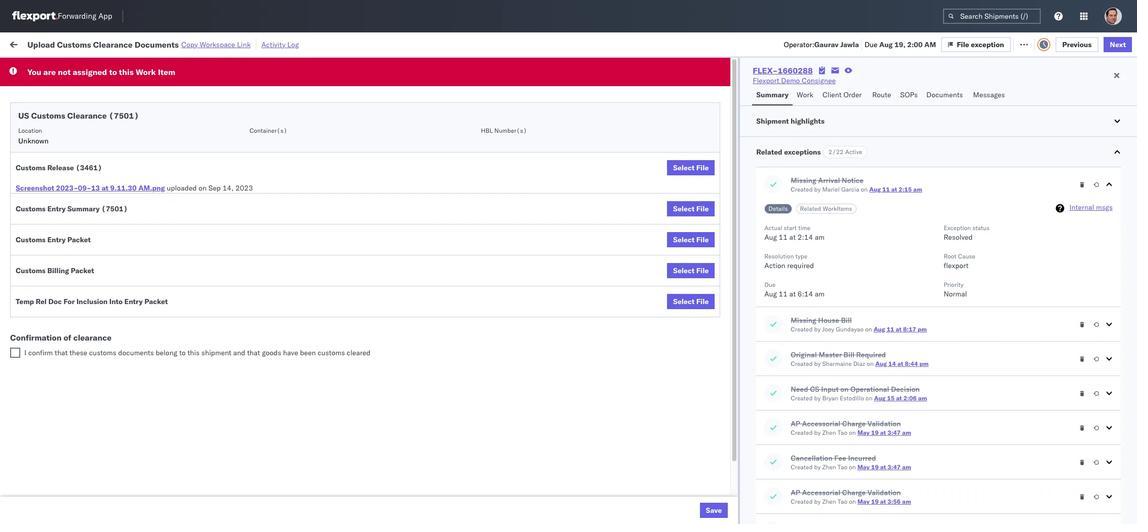 Task type: describe. For each thing, give the bounding box(es) containing it.
pm for 10:30
[[221, 345, 232, 354]]

angeles, down into
[[109, 322, 137, 331]]

am inside 'need cs input on operational decision created by bryan estodillo on aug 15 at 2:06 am'
[[919, 394, 928, 402]]

: for snoozed
[[235, 63, 237, 70]]

action inside button
[[1102, 39, 1125, 48]]

schedule for 2nd the schedule delivery appointment button from the top of the page
[[23, 166, 53, 175]]

at inside original master bill required created by sharmaine diaz on aug 14 at 8:44 pm
[[898, 360, 904, 367]]

ca for confirm pickup from los angeles, ca button
[[134, 278, 144, 287]]

hbl number(s)
[[481, 127, 527, 134]]

0 vertical spatial gaurav
[[815, 40, 839, 49]]

1 2130387 from the top
[[709, 345, 740, 354]]

due aug 11 at 6:14 am
[[765, 281, 825, 299]]

1 gvcu5265864 from the top
[[771, 345, 821, 354]]

aug inside 'need cs input on operational decision created by bryan estodillo on aug 15 at 2:06 am'
[[875, 394, 886, 402]]

on down operational
[[866, 394, 873, 402]]

delivery inside confirm delivery link
[[51, 300, 77, 309]]

pm inside missing house bill created by joey gundayao on aug 11 at 8:17 pm
[[918, 325, 928, 333]]

from for 5th schedule pickup from los angeles, ca button from the bottom
[[79, 121, 94, 131]]

2 1:59 from the top
[[200, 122, 215, 131]]

summary inside button
[[757, 90, 789, 99]]

filtered
[[10, 62, 35, 71]]

active
[[846, 148, 863, 156]]

appointment for 1:59 am cdt, nov 5, 2022
[[83, 99, 125, 108]]

from for second schedule pickup from los angeles, ca button
[[79, 144, 94, 153]]

schedule pickup from los angeles, ca link for third schedule pickup from los angeles, ca button from the bottom of the page
[[23, 188, 148, 198]]

ca for second schedule pickup from los angeles, ca button
[[138, 144, 148, 153]]

1 vertical spatial documents
[[927, 90, 964, 99]]

schedule pickup from los angeles, ca link for fourth schedule pickup from los angeles, ca button from the top of the page
[[23, 232, 148, 243]]

belong
[[156, 348, 178, 357]]

original
[[791, 350, 817, 359]]

us customs clearance (7501)
[[18, 110, 139, 121]]

missing house bill created by joey gundayao on aug 11 at 8:17 pm
[[791, 316, 928, 333]]

4 hlxu8034992 from the top
[[879, 166, 928, 175]]

lhuu7894563, uetu5238478 for schedule delivery appointment
[[771, 255, 875, 265]]

1 hlxu6269489, from the top
[[825, 99, 877, 108]]

1 nyku9743990 from the top
[[771, 434, 821, 443]]

3 flex-1889466 from the top
[[687, 278, 740, 287]]

i
[[24, 348, 26, 357]]

3 nov from the top
[[248, 144, 262, 153]]

client for client order
[[823, 90, 842, 99]]

4 1846748 from the top
[[709, 167, 740, 176]]

need cs input on operational decision created by bryan estodillo on aug 15 at 2:06 am
[[791, 385, 928, 402]]

may 19 at 3:47 am button for ap accessorial charge validation
[[858, 429, 912, 436]]

1:59 for 1:59 am cdt, nov 5, 2022's the schedule delivery appointment button
[[200, 100, 215, 109]]

1 1846748 from the top
[[709, 100, 740, 109]]

details
[[769, 205, 788, 212]]

--
[[853, 390, 862, 399]]

client name button
[[458, 80, 530, 90]]

customs up screenshot
[[16, 163, 46, 172]]

4 gvcu5265864 from the top
[[771, 478, 821, 488]]

confirm for confirm delivery
[[23, 300, 49, 309]]

batch action button
[[1065, 36, 1131, 51]]

schedule pickup from los angeles, ca for second schedule pickup from los angeles, ca button schedule pickup from los angeles, ca link
[[23, 144, 148, 153]]

abcdefg78456546
[[853, 300, 921, 309]]

2022 for confirm pickup from los angeles, ca button
[[275, 278, 293, 287]]

root cause flexport
[[944, 252, 976, 270]]

select file for temp rel doc for inclusion into entry packet
[[674, 297, 709, 306]]

zhen for ap accessorial charge validation created by zhen tao on may 19 at 3:47 am
[[823, 429, 837, 436]]

3 test123456 from the top
[[853, 167, 896, 176]]

cancellation fee incurred created by zhen tao on may 19 at 3:47 am
[[791, 454, 912, 471]]

1:59 for second schedule pickup from los angeles, ca button
[[200, 144, 215, 153]]

shipment
[[757, 117, 789, 126]]

customs up customs billing packet
[[16, 235, 46, 244]]

1 2130384 from the top
[[709, 434, 740, 443]]

4 flex-1889466 from the top
[[687, 300, 740, 309]]

4 1889466 from the top
[[709, 300, 740, 309]]

19 for ap accessorial charge validation created by zhen tao on may 19 at 3:47 am
[[872, 429, 879, 436]]

customs down screenshot
[[16, 204, 46, 213]]

(7501) for customs entry summary (7501)
[[101, 204, 128, 213]]

5 hlxu6269489, from the top
[[825, 189, 877, 198]]

776 at risk
[[191, 39, 226, 48]]

temp rel doc for inclusion into entry packet
[[16, 297, 168, 306]]

4 nov from the top
[[248, 189, 262, 198]]

0 vertical spatial 14,
[[223, 183, 234, 193]]

4 fcl from the top
[[404, 233, 417, 243]]

are
[[43, 67, 56, 77]]

clearance for us customs clearance (7501)
[[67, 110, 107, 121]]

2 schedule pickup from los angeles, ca button from the top
[[23, 143, 148, 154]]

5 flex-2130387 from the top
[[687, 501, 740, 510]]

import work
[[86, 39, 129, 48]]

10 resize handle column header from the left
[[1074, 79, 1087, 524]]

2 2130384 from the top
[[709, 456, 740, 466]]

1:59 for the schedule delivery appointment button corresponding to 1:59 am cst, dec 14, 2022
[[200, 256, 215, 265]]

customs left billing
[[16, 266, 46, 275]]

dec for schedule delivery appointment
[[248, 256, 261, 265]]

confirm delivery link
[[23, 299, 77, 309]]

at inside actual start time aug 11 at 2:14 am
[[790, 233, 796, 242]]

operator: gaurav jawla
[[784, 40, 860, 49]]

angeles, inside button
[[105, 278, 133, 287]]

house
[[819, 316, 840, 325]]

customs up the location
[[31, 110, 65, 121]]

us
[[18, 110, 29, 121]]

confirm delivery button
[[23, 299, 77, 310]]

1 fcl from the top
[[404, 100, 417, 109]]

2022 for the schedule delivery appointment button corresponding to 1:59 am cst, dec 14, 2022
[[276, 256, 293, 265]]

14, for schedule delivery appointment
[[263, 256, 274, 265]]

at left risk
[[206, 39, 213, 48]]

type
[[796, 252, 808, 260]]

schedule delivery appointment for 10:30 pm cst, jan 23, 2023
[[23, 344, 125, 354]]

on inside original master bill required created by sharmaine diaz on aug 14 at 8:44 pm
[[868, 360, 874, 367]]

0 vertical spatial to
[[109, 67, 117, 77]]

4 1:59 am cdt, nov 5, 2022 from the top
[[200, 189, 289, 198]]

2 hlxu8034992 from the top
[[879, 122, 928, 131]]

2:06
[[904, 394, 917, 402]]

1 flex-2130387 from the top
[[687, 345, 740, 354]]

container(s)
[[250, 127, 287, 134]]

4 hlxu6269489, from the top
[[825, 166, 877, 175]]

you
[[27, 67, 41, 77]]

schedule delivery appointment for 1:59 am cst, dec 14, 2022
[[23, 255, 125, 264]]

5 gvcu5265864 from the top
[[771, 501, 821, 510]]

(10)
[[165, 39, 183, 48]]

documents for upload customs clearance documents copy workspace link
[[135, 39, 179, 49]]

batch
[[1081, 39, 1101, 48]]

demo
[[782, 76, 801, 85]]

required
[[857, 350, 887, 359]]

1 vertical spatial summary
[[67, 204, 100, 213]]

angeles, right 13
[[109, 188, 137, 197]]

missing for missing house bill
[[791, 316, 817, 325]]

next
[[1111, 40, 1127, 49]]

at inside missing house bill created by joey gundayao on aug 11 at 8:17 pm
[[896, 325, 902, 333]]

customs inside upload customs clearance documents link
[[48, 211, 77, 220]]

flex id
[[671, 82, 690, 89]]

consignee inside consignee button
[[545, 82, 574, 89]]

joey
[[823, 325, 835, 333]]

select file for customs entry packet
[[674, 235, 709, 244]]

los right 09-
[[96, 188, 107, 197]]

6 fcl from the top
[[404, 278, 417, 287]]

entry for summary
[[47, 204, 66, 213]]

lhuu7894563, uetu5238478 for confirm pickup from los angeles, ca
[[771, 278, 875, 287]]

messages button
[[970, 86, 1011, 105]]

6 ceau7522281, hlxu6269489, hlxu8034992 from the top
[[771, 211, 928, 220]]

resize handle column header for flex id 'button'
[[754, 79, 766, 524]]

1 maeu9408431 from the top
[[853, 345, 904, 354]]

2 nyku9743990 from the top
[[771, 456, 821, 465]]

need
[[791, 385, 809, 394]]

schedule delivery appointment link for 1:59 am cdt, nov 5, 2022
[[23, 99, 125, 109]]

0 vertical spatial jawla
[[841, 40, 860, 49]]

delivery for 1:59 am cdt, nov 5, 2022
[[55, 99, 81, 108]]

4 cdt, from the top
[[230, 189, 247, 198]]

shipment highlights button
[[741, 106, 1138, 136]]

4 2130387 from the top
[[709, 479, 740, 488]]

lhuu7894563, uetu5238478 for schedule pickup from los angeles, ca
[[771, 233, 875, 242]]

3 flex-2130387 from the top
[[687, 412, 740, 421]]

3 ceau7522281, from the top
[[771, 144, 823, 153]]

176
[[238, 39, 251, 48]]

customs release (3461)
[[16, 163, 102, 172]]

2 schedule delivery appointment from the top
[[23, 166, 125, 175]]

on up estodillo
[[841, 385, 849, 394]]

schedule for 5th schedule pickup from los angeles, ca button from the bottom
[[23, 121, 53, 131]]

2 flex-2130387 from the top
[[687, 367, 740, 376]]

ocean fcl for third schedule pickup from los angeles, ca button from the bottom of the page
[[382, 189, 417, 198]]

schedule pickup from los angeles, ca link for second schedule pickup from los angeles, ca button
[[23, 143, 148, 153]]

schedule delivery appointment button for 1:59 am cst, dec 14, 2022
[[23, 255, 125, 266]]

1 vertical spatial work
[[136, 67, 156, 77]]

status
[[56, 63, 73, 70]]

created inside cancellation fee incurred created by zhen tao on may 19 at 3:47 am
[[791, 463, 813, 471]]

1 flex-1846748 from the top
[[687, 100, 740, 109]]

agent for jaehyung choi - test origin agent
[[1101, 345, 1120, 354]]

flex id button
[[666, 80, 756, 90]]

fee
[[835, 454, 847, 463]]

ca for fourth schedule pickup from los angeles, ca button from the top of the page
[[138, 233, 148, 242]]

5 test123456 from the top
[[853, 211, 896, 220]]

1 vertical spatial this
[[188, 348, 200, 357]]

3:47 inside ap accessorial charge validation created by zhen tao on may 19 at 3:47 am
[[888, 429, 901, 436]]

numbers for mbl/mawb numbers
[[890, 82, 915, 89]]

by inside the "missing arrival notice created by mariel garcia on aug 11 at 2:15 am"
[[815, 186, 821, 193]]

1 that from the left
[[55, 348, 68, 357]]

at inside ap accessorial charge validation created by zhen tao on may 19 at 3:56 am
[[881, 498, 887, 505]]

on left sep
[[199, 183, 207, 193]]

activity
[[262, 40, 286, 49]]

mbl/mawb numbers button
[[848, 80, 995, 90]]

customs up the status
[[57, 39, 91, 49]]

2022 for fourth schedule pickup from los angeles, ca button from the top of the page
[[276, 233, 293, 243]]

temp
[[16, 297, 34, 306]]

angeles, up "9.11.30"
[[109, 144, 137, 153]]

confirm pickup from los angeles, ca
[[23, 278, 144, 287]]

4 flex-2130387 from the top
[[687, 479, 740, 488]]

sep
[[209, 183, 221, 193]]

msgs
[[1097, 203, 1114, 212]]

sops button
[[897, 86, 923, 105]]

work button
[[793, 86, 819, 105]]

by inside ap accessorial charge validation created by zhen tao on may 19 at 3:56 am
[[815, 498, 821, 505]]

2 cdt, from the top
[[230, 122, 247, 131]]

from for confirm pickup from los angeles, ca button
[[75, 278, 90, 287]]

6 hlxu6269489, from the top
[[825, 211, 877, 220]]

appointment for 10:30 pm cst, jan 23, 2023
[[83, 344, 125, 354]]

los up (3461)
[[96, 144, 107, 153]]

11 resize handle column header from the left
[[1112, 79, 1124, 524]]

flexport. image
[[12, 11, 58, 21]]

2 appointment from the top
[[83, 166, 125, 175]]

ap accessorial charge validation created by zhen tao on may 19 at 3:47 am
[[791, 419, 912, 436]]

2 vertical spatial jawla
[[1035, 167, 1052, 176]]

2 fcl from the top
[[404, 144, 417, 153]]

schedule for third schedule pickup from los angeles, ca button from the bottom of the page
[[23, 188, 53, 197]]

1 flex-1889466 from the top
[[687, 233, 740, 243]]

deadline
[[200, 82, 224, 89]]

2022 for second schedule pickup from los angeles, ca button
[[272, 144, 289, 153]]

6 flex-1846748 from the top
[[687, 211, 740, 220]]

upload customs clearance documents
[[23, 211, 150, 220]]

5 ceau7522281, hlxu6269489, hlxu8034992 from the top
[[771, 189, 928, 198]]

am inside actual start time aug 11 at 2:14 am
[[815, 233, 825, 242]]

2 ceau7522281, hlxu6269489, hlxu8034992 from the top
[[771, 122, 928, 131]]

confirmation
[[10, 333, 62, 343]]

ap for ap accessorial charge validation created by zhen tao on may 19 at 3:56 am
[[791, 488, 801, 497]]

angeles, down upload customs clearance documents button at the left
[[109, 233, 137, 242]]

work
[[29, 37, 55, 51]]

container
[[771, 82, 798, 89]]

2 maeu9408431 from the top
[[853, 367, 904, 376]]

ocean fcl for 1:59 am cdt, nov 5, 2022's the schedule delivery appointment button
[[382, 100, 417, 109]]

aug inside the "missing arrival notice created by mariel garcia on aug 11 at 2:15 am"
[[870, 186, 881, 193]]

1:59 for third schedule pickup from los angeles, ca button from the bottom of the page
[[200, 189, 215, 198]]

1 gaurav jawla from the top
[[1010, 100, 1052, 109]]

ocean fcl for confirm pickup from los angeles, ca button
[[382, 278, 417, 287]]

schedule pickup from los angeles, ca for fourth schedule pickup from los angeles, ca button from the top of the page schedule pickup from los angeles, ca link
[[23, 233, 148, 242]]

snoozed : no
[[212, 63, 248, 70]]

tao inside cancellation fee incurred created by zhen tao on may 19 at 3:47 am
[[838, 463, 848, 471]]

2 nov from the top
[[248, 122, 262, 131]]

jaehyung choi - test origin agent
[[1010, 345, 1120, 354]]

at inside the "missing arrival notice created by mariel garcia on aug 11 at 2:15 am"
[[892, 186, 898, 193]]

resize handle column header for workitem button
[[181, 79, 194, 524]]

1 ceau7522281, hlxu6269489, hlxu8034992 from the top
[[771, 99, 928, 108]]

schedule pickup from los angeles, ca for 5th schedule pickup from los angeles, ca button from the bottom's schedule pickup from los angeles, ca link
[[23, 121, 148, 131]]

2 1:59 am cdt, nov 5, 2022 from the top
[[200, 122, 289, 131]]

los down us customs clearance (7501)
[[96, 121, 107, 131]]

no
[[240, 63, 248, 70]]

: for status
[[73, 63, 75, 70]]

3 hlxu8034992 from the top
[[879, 144, 928, 153]]

1 vertical spatial gaurav
[[1010, 100, 1033, 109]]

aug inside original master bill required created by sharmaine diaz on aug 14 at 8:44 pm
[[876, 360, 888, 367]]

1 schedule pickup from los angeles, ca button from the top
[[23, 121, 148, 132]]

select file button for temp rel doc for inclusion into entry packet
[[668, 294, 715, 309]]

aug left 19,
[[880, 40, 893, 49]]

charge for ap accessorial charge validation created by zhen tao on may 19 at 3:56 am
[[843, 488, 866, 497]]

related for related workitems
[[801, 205, 822, 212]]

charge for ap accessorial charge validation created by zhen tao on may 19 at 3:47 am
[[843, 419, 866, 428]]

activity log
[[262, 40, 299, 49]]

from for 5th schedule pickup from los angeles, ca button from the top
[[79, 322, 94, 331]]

3 resize handle column header from the left
[[365, 79, 377, 524]]

1 flex-2130384 from the top
[[687, 434, 740, 443]]

2 flex-2130384 from the top
[[687, 456, 740, 466]]

number(s)
[[495, 127, 527, 134]]

validation for ap accessorial charge validation created by zhen tao on may 19 at 3:47 am
[[868, 419, 901, 428]]

confirm pickup from los angeles, ca button
[[23, 277, 144, 288]]

at inside the due aug 11 at 6:14 am
[[790, 289, 796, 299]]

4 ceau7522281, from the top
[[771, 166, 823, 175]]

pickup for 5th schedule pickup from los angeles, ca button from the top
[[55, 322, 77, 331]]

1 hlxu8034992 from the top
[[879, 99, 928, 108]]

2 flex-1846748 from the top
[[687, 122, 740, 131]]

2 2130387 from the top
[[709, 367, 740, 376]]

file for temp rel doc for inclusion into entry packet
[[697, 297, 709, 306]]

3 1846748 from the top
[[709, 144, 740, 153]]

4 uetu5238478 from the top
[[825, 300, 875, 309]]

1 ceau7522281, from the top
[[771, 99, 823, 108]]

aug 11 at 8:17 pm button
[[874, 325, 928, 333]]

these
[[70, 348, 87, 357]]

resolution
[[765, 252, 794, 260]]

flexport demo consignee
[[753, 76, 836, 85]]

resize handle column header for client name button
[[528, 79, 540, 524]]

schedule for second schedule pickup from los angeles, ca button
[[23, 144, 53, 153]]

abcd1234560
[[771, 389, 821, 398]]

5 maeu9408431 from the top
[[853, 501, 904, 510]]

created inside missing house bill created by joey gundayao on aug 11 at 8:17 pm
[[791, 325, 813, 333]]

assigned
[[73, 67, 107, 77]]

3 gvcu5265864 from the top
[[771, 412, 821, 421]]

at inside cancellation fee incurred created by zhen tao on may 19 at 3:47 am
[[881, 463, 887, 471]]

status : ready for work, blocked, in progress
[[56, 63, 184, 70]]

5 flex-1846748 from the top
[[687, 189, 740, 198]]

2 5, from the top
[[263, 122, 270, 131]]

2 schedule delivery appointment link from the top
[[23, 165, 125, 176]]

on inside the "missing arrival notice created by mariel garcia on aug 11 at 2:15 am"
[[861, 186, 868, 193]]

unknown
[[18, 136, 49, 145]]

3 1889466 from the top
[[709, 278, 740, 287]]

confirm
[[28, 348, 53, 357]]

pickup for second schedule pickup from los angeles, ca button
[[55, 144, 77, 153]]

confirm for confirm pickup from los angeles, ca
[[23, 278, 49, 287]]

angeles, down us customs clearance (7501)
[[109, 121, 137, 131]]

mode button
[[377, 80, 448, 90]]

schedule for the schedule delivery appointment button corresponding to 10:30 pm cst, jan 23, 2023
[[23, 344, 53, 354]]

created inside ap accessorial charge validation created by zhen tao on may 19 at 3:56 am
[[791, 498, 813, 505]]

4 lhuu7894563, uetu5238478 from the top
[[771, 300, 875, 309]]

workitem button
[[6, 80, 183, 90]]

14
[[889, 360, 897, 367]]

0 vertical spatial work
[[111, 39, 129, 48]]

choi for origin
[[1042, 345, 1056, 354]]

confirm pickup from los angeles, ca link
[[23, 277, 144, 287]]

4 5, from the top
[[263, 189, 270, 198]]

schedule pickup from los angeles, ca link for 5th schedule pickup from los angeles, ca button from the bottom
[[23, 121, 148, 131]]

message
[[137, 39, 165, 48]]



Task type: vqa. For each thing, say whether or not it's contained in the screenshot.
1st 3:47
yes



Task type: locate. For each thing, give the bounding box(es) containing it.
am right the 3:56 on the bottom of the page
[[903, 498, 912, 505]]

test123456 for second schedule pickup from los angeles, ca button
[[853, 144, 896, 153]]

resolved
[[944, 233, 973, 242]]

from inside button
[[75, 278, 90, 287]]

2 lhuu7894563, uetu5238478 from the top
[[771, 255, 875, 265]]

1 vertical spatial entry
[[47, 235, 66, 244]]

6 1846748 from the top
[[709, 211, 740, 220]]

2023 right sep
[[236, 183, 253, 193]]

clearance down workitem button
[[67, 110, 107, 121]]

0 vertical spatial may 19 at 3:47 am button
[[858, 429, 912, 436]]

appointment down clearance at the left
[[83, 344, 125, 354]]

11 left 2:15
[[883, 186, 891, 193]]

lhuu7894563, down start
[[771, 233, 824, 242]]

3 ocean fcl from the top
[[382, 189, 417, 198]]

0 vertical spatial choi
[[1042, 345, 1056, 354]]

6 hlxu8034992 from the top
[[879, 211, 928, 220]]

schedule pickup from los angeles, ca down us customs clearance (7501)
[[23, 121, 148, 131]]

pickup inside confirm pickup from los angeles, ca link
[[51, 278, 73, 287]]

upload for upload customs clearance documents
[[23, 211, 46, 220]]

select file button for customs billing packet
[[668, 263, 715, 278]]

0 vertical spatial 2130384
[[709, 434, 740, 443]]

ap inside ap accessorial charge validation created by zhen tao on may 19 at 3:47 am
[[791, 419, 801, 428]]

uetu5238478 for schedule delivery appointment
[[825, 255, 875, 265]]

5 schedule pickup from los angeles, ca button from the top
[[23, 322, 148, 333]]

location unknown
[[18, 127, 49, 145]]

action down "resolution" on the top right of the page
[[765, 261, 786, 270]]

2 may 19 at 3:47 am button from the top
[[858, 463, 912, 471]]

schedule pickup from los angeles, ca link up (3461)
[[23, 143, 148, 153]]

2 select from the top
[[674, 204, 695, 213]]

1 horizontal spatial numbers
[[890, 82, 915, 89]]

1:59 am cst, dec 14, 2022 for schedule delivery appointment
[[200, 256, 293, 265]]

from for fourth schedule pickup from los angeles, ca button from the top of the page
[[79, 233, 94, 242]]

2 1846748 from the top
[[709, 122, 740, 131]]

6:00 pm cst, dec 23, 2022
[[200, 278, 293, 287]]

2 vertical spatial packet
[[145, 297, 168, 306]]

schedule delivery appointment link up billing
[[23, 255, 125, 265]]

0 horizontal spatial this
[[119, 67, 134, 77]]

bill for master
[[844, 350, 855, 359]]

2 vertical spatial gaurav
[[1010, 167, 1033, 176]]

1 vertical spatial pm
[[920, 360, 929, 367]]

2 choi from the top
[[1042, 390, 1056, 399]]

ap inside ap accessorial charge validation created by zhen tao on may 19 at 3:56 am
[[791, 488, 801, 497]]

due
[[865, 40, 878, 49], [765, 281, 776, 288]]

by inside 'need cs input on operational decision created by bryan estodillo on aug 15 at 2:06 am'
[[815, 394, 821, 402]]

action right batch
[[1102, 39, 1125, 48]]

on right 176
[[253, 39, 261, 48]]

2 vertical spatial 14,
[[263, 256, 274, 265]]

1 vertical spatial gaurav jawla
[[1010, 167, 1052, 176]]

0 horizontal spatial :
[[73, 63, 75, 70]]

zimu3048342
[[853, 434, 901, 443], [853, 456, 901, 466]]

validation for ap accessorial charge validation created by zhen tao on may 19 at 3:56 am
[[868, 488, 901, 497]]

1 vertical spatial 19
[[872, 463, 879, 471]]

schedule delivery appointment up billing
[[23, 255, 125, 264]]

packet for customs billing packet
[[71, 266, 94, 275]]

1 uetu5238478 from the top
[[825, 233, 875, 242]]

0 horizontal spatial numbers
[[800, 82, 825, 89]]

1 vertical spatial clearance
[[67, 110, 107, 121]]

origin
[[1080, 345, 1099, 354]]

maeu9408431 up may 19 at 3:56 am button on the bottom right
[[853, 479, 904, 488]]

4 select file button from the top
[[668, 263, 715, 278]]

schedule pickup from los angeles, ca link down upload customs clearance documents button at the left
[[23, 232, 148, 243]]

1 vertical spatial may 19 at 3:47 am button
[[858, 463, 912, 471]]

snooze
[[338, 82, 358, 89]]

7 resize handle column header from the left
[[754, 79, 766, 524]]

11 down start
[[779, 233, 788, 242]]

ap
[[791, 419, 801, 428], [791, 488, 801, 497]]

on inside ap accessorial charge validation created by zhen tao on may 19 at 3:56 am
[[850, 498, 857, 505]]

summary button
[[753, 86, 793, 105]]

0 vertical spatial pm
[[918, 325, 928, 333]]

(7501)
[[109, 110, 139, 121], [101, 204, 128, 213]]

tao down cancellation fee incurred created by zhen tao on may 19 at 3:47 am
[[838, 498, 848, 505]]

1 customs from the left
[[89, 348, 116, 357]]

0 vertical spatial tao
[[838, 429, 848, 436]]

4 appointment from the top
[[83, 344, 125, 354]]

ca inside confirm pickup from los angeles, ca link
[[134, 278, 144, 287]]

progress
[[159, 63, 184, 70]]

select file button for customs release (3461)
[[668, 160, 715, 175]]

3 schedule delivery appointment link from the top
[[23, 255, 125, 265]]

exception
[[979, 39, 1012, 48], [972, 40, 1005, 49]]

flexport
[[753, 76, 780, 85]]

1 charge from the top
[[843, 419, 866, 428]]

3 schedule pickup from los angeles, ca button from the top
[[23, 188, 148, 199]]

release
[[47, 163, 74, 172]]

1 vertical spatial accessorial
[[803, 488, 841, 497]]

schedule delivery appointment up us customs clearance (7501)
[[23, 99, 125, 108]]

from down upload customs clearance documents button at the left
[[79, 233, 94, 242]]

related inside button
[[801, 205, 822, 212]]

select for temp rel doc for inclusion into entry packet
[[674, 297, 695, 306]]

0 vertical spatial gaurav jawla
[[1010, 100, 1052, 109]]

on inside missing house bill created by joey gundayao on aug 11 at 8:17 pm
[[866, 325, 873, 333]]

1 by from the top
[[815, 186, 821, 193]]

select for customs entry packet
[[674, 235, 695, 244]]

msdu7304509
[[771, 322, 823, 331]]

2 vertical spatial entry
[[124, 297, 143, 306]]

zhen inside ap accessorial charge validation created by zhen tao on may 19 at 3:47 am
[[823, 429, 837, 436]]

pickup for 5th schedule pickup from los angeles, ca button from the bottom
[[55, 121, 77, 131]]

3:47 inside cancellation fee incurred created by zhen tao on may 19 at 3:47 am
[[888, 463, 901, 471]]

test123456 right 2/22
[[853, 144, 896, 153]]

5 select file button from the top
[[668, 294, 715, 309]]

5 schedule pickup from los angeles, ca link from the top
[[23, 322, 148, 332]]

zhen inside ap accessorial charge validation created by zhen tao on may 19 at 3:56 am
[[823, 498, 837, 505]]

screenshot
[[16, 183, 54, 193]]

mode
[[382, 82, 397, 89]]

1 : from the left
[[73, 63, 75, 70]]

ca
[[138, 121, 148, 131], [138, 144, 148, 153], [138, 188, 148, 197], [138, 233, 148, 242], [134, 278, 144, 287], [138, 322, 148, 331]]

0 vertical spatial ap
[[791, 419, 801, 428]]

14, for schedule pickup from los angeles, ca
[[263, 233, 274, 243]]

1 vertical spatial may
[[858, 463, 870, 471]]

1 vertical spatial validation
[[868, 488, 901, 497]]

at inside ap accessorial charge validation created by zhen tao on may 19 at 3:47 am
[[881, 429, 887, 436]]

1 numbers from the left
[[800, 82, 825, 89]]

schedule pickup from los angeles, ca link up customs entry summary (7501)
[[23, 188, 148, 198]]

1 vertical spatial client
[[823, 90, 842, 99]]

2 1889466 from the top
[[709, 256, 740, 265]]

notice
[[842, 176, 864, 185]]

from down us customs clearance (7501)
[[79, 121, 94, 131]]

work
[[111, 39, 129, 48], [136, 67, 156, 77], [797, 90, 814, 99]]

aug right garcia
[[870, 186, 881, 193]]

may inside cancellation fee incurred created by zhen tao on may 19 at 3:47 am
[[858, 463, 870, 471]]

jaehyung choi - test destination agent
[[1010, 390, 1138, 399]]

due down "resolution" on the top right of the page
[[765, 281, 776, 288]]

5 ocean fcl from the top
[[382, 256, 417, 265]]

2 created from the top
[[791, 325, 813, 333]]

due for due aug 19, 2:00 am
[[865, 40, 878, 49]]

at inside 'need cs input on operational decision created by bryan estodillo on aug 15 at 2:06 am'
[[897, 394, 903, 402]]

aug left 14
[[876, 360, 888, 367]]

pm right 8:17
[[918, 325, 928, 333]]

clearance for upload customs clearance documents copy workspace link
[[93, 39, 133, 49]]

am inside the "missing arrival notice created by mariel garcia on aug 11 at 2:15 am"
[[914, 186, 923, 193]]

1 horizontal spatial summary
[[757, 90, 789, 99]]

schedule pickup from los angeles, ca button down temp rel doc for inclusion into entry packet
[[23, 322, 148, 333]]

bill up diaz on the right bottom of the page
[[844, 350, 855, 359]]

select for customs release (3461)
[[674, 163, 695, 172]]

1 vertical spatial jaehyung
[[1010, 390, 1040, 399]]

1 schedule pickup from los angeles, ca link from the top
[[23, 121, 148, 131]]

11 inside missing house bill created by joey gundayao on aug 11 at 8:17 pm
[[887, 325, 895, 333]]

1 vertical spatial ap
[[791, 488, 801, 497]]

test123456
[[853, 100, 896, 109], [853, 144, 896, 153], [853, 167, 896, 176], [853, 189, 896, 198], [853, 211, 896, 220]]

aug inside actual start time aug 11 at 2:14 am
[[765, 233, 778, 242]]

0 vertical spatial confirm
[[23, 278, 49, 287]]

choi for destination
[[1042, 390, 1056, 399]]

2022 for third schedule pickup from los angeles, ca button from the bottom of the page
[[272, 189, 289, 198]]

3:47 down 15
[[888, 429, 901, 436]]

resize handle column header for consignee button
[[653, 79, 666, 524]]

tao down fee
[[838, 463, 848, 471]]

9 resize handle column header from the left
[[993, 79, 1005, 524]]

schedule pickup from los angeles, ca button down upload customs clearance documents button at the left
[[23, 232, 148, 244]]

client inside "button"
[[823, 90, 842, 99]]

8 schedule from the top
[[23, 322, 53, 331]]

lhuu7894563, for schedule delivery appointment
[[771, 255, 824, 265]]

charge inside ap accessorial charge validation created by zhen tao on may 19 at 3:47 am
[[843, 419, 866, 428]]

schedule for fourth schedule pickup from los angeles, ca button from the top of the page
[[23, 233, 53, 242]]

1 1:59 from the top
[[200, 100, 215, 109]]

on inside ap accessorial charge validation created by zhen tao on may 19 at 3:47 am
[[850, 429, 857, 436]]

2 zimu3048342 from the top
[[853, 456, 901, 466]]

ap accessorial charge validation created by zhen tao on may 19 at 3:56 am
[[791, 488, 912, 505]]

flex-1846748 button
[[671, 97, 742, 111], [671, 97, 742, 111], [671, 119, 742, 134], [671, 119, 742, 134], [671, 142, 742, 156], [671, 142, 742, 156], [671, 164, 742, 178], [671, 164, 742, 178], [671, 186, 742, 200], [671, 186, 742, 200], [671, 209, 742, 223], [671, 209, 742, 223]]

schedule pickup from los angeles, ca for schedule pickup from los angeles, ca link for third schedule pickup from los angeles, ca button from the bottom of the page
[[23, 188, 148, 197]]

upload
[[27, 39, 55, 49], [23, 211, 46, 220]]

0 vertical spatial entry
[[47, 204, 66, 213]]

incurred
[[849, 454, 877, 463]]

flex-2130384 down flex-1662119
[[687, 434, 740, 443]]

ap down abcd1234560
[[791, 419, 801, 428]]

goods
[[262, 348, 281, 357]]

at right 13
[[102, 183, 109, 193]]

4 schedule pickup from los angeles, ca button from the top
[[23, 232, 148, 244]]

at down aug 15 at 2:06 am button
[[881, 429, 887, 436]]

entry for packet
[[47, 235, 66, 244]]

1 vertical spatial zhen
[[823, 463, 837, 471]]

2 customs from the left
[[318, 348, 345, 357]]

upload for upload customs clearance documents copy workspace link
[[27, 39, 55, 49]]

documents
[[118, 348, 154, 357]]

pm left and
[[221, 345, 232, 354]]

bill
[[842, 316, 852, 325], [844, 350, 855, 359]]

missing
[[791, 176, 817, 185], [791, 316, 817, 325]]

client inside button
[[463, 82, 480, 89]]

bill inside missing house bill created by joey gundayao on aug 11 at 8:17 pm
[[842, 316, 852, 325]]

1 vertical spatial 2130384
[[709, 456, 740, 466]]

am inside ap accessorial charge validation created by zhen tao on may 19 at 3:56 am
[[903, 498, 912, 505]]

1 may 19 at 3:47 am button from the top
[[858, 429, 912, 436]]

resolution type action required
[[765, 252, 815, 270]]

clearance up the work,
[[93, 39, 133, 49]]

charge inside ap accessorial charge validation created by zhen tao on may 19 at 3:56 am
[[843, 488, 866, 497]]

0 horizontal spatial customs
[[89, 348, 116, 357]]

1 horizontal spatial action
[[1102, 39, 1125, 48]]

11 inside actual start time aug 11 at 2:14 am
[[779, 233, 788, 242]]

1 appointment from the top
[[83, 99, 125, 108]]

resize handle column header for deadline button
[[321, 79, 333, 524]]

3 maeu9408431 from the top
[[853, 412, 904, 421]]

0 vertical spatial may
[[858, 429, 870, 436]]

entry
[[47, 204, 66, 213], [47, 235, 66, 244], [124, 297, 143, 306]]

schedule for 1:59 am cdt, nov 5, 2022's the schedule delivery appointment button
[[23, 99, 53, 108]]

tao up fee
[[838, 429, 848, 436]]

4 select from the top
[[674, 266, 695, 275]]

3 1:59 am cdt, nov 5, 2022 from the top
[[200, 144, 289, 153]]

numbers inside button
[[800, 82, 825, 89]]

aug left 6:14 at the bottom right of the page
[[765, 289, 778, 299]]

lhuu7894563,
[[771, 233, 824, 242], [771, 255, 824, 265], [771, 278, 824, 287], [771, 300, 824, 309]]

6 ceau7522281, from the top
[[771, 211, 823, 220]]

ca for 5th schedule pickup from los angeles, ca button from the bottom
[[138, 121, 148, 131]]

1 vertical spatial flex-2130384
[[687, 456, 740, 466]]

19 inside cancellation fee incurred created by zhen tao on may 19 at 3:47 am
[[872, 463, 879, 471]]

delivery for 10:30 pm cst, jan 23, 2023
[[55, 344, 81, 354]]

by inside ap accessorial charge validation created by zhen tao on may 19 at 3:47 am
[[815, 429, 821, 436]]

ocean fcl for second schedule pickup from los angeles, ca button
[[382, 144, 417, 153]]

may
[[858, 429, 870, 436], [858, 463, 870, 471], [858, 498, 870, 505]]

0 horizontal spatial to
[[109, 67, 117, 77]]

nyku9743990 left fee
[[771, 456, 821, 465]]

dec for confirm pickup from los angeles, ca
[[247, 278, 261, 287]]

pickup for fourth schedule pickup from los angeles, ca button from the top of the page
[[55, 233, 77, 242]]

accessorial for ap accessorial charge validation created by zhen tao on may 19 at 3:47 am
[[803, 419, 841, 428]]

2 uetu5238478 from the top
[[825, 255, 875, 265]]

upload down screenshot
[[23, 211, 46, 220]]

1 vertical spatial agent
[[1119, 390, 1138, 399]]

file for customs release (3461)
[[697, 163, 709, 172]]

1 vertical spatial to
[[179, 348, 186, 357]]

aug 11 at 2:15 am button
[[870, 186, 923, 193]]

0 vertical spatial related
[[757, 147, 783, 157]]

ap for ap accessorial charge validation created by zhen tao on may 19 at 3:47 am
[[791, 419, 801, 428]]

test123456 for third schedule pickup from los angeles, ca button from the bottom of the page
[[853, 189, 896, 198]]

2 gaurav jawla from the top
[[1010, 167, 1052, 176]]

at right 15
[[897, 394, 903, 402]]

4 flex-1846748 from the top
[[687, 167, 740, 176]]

1 zimu3048342 from the top
[[853, 434, 901, 443]]

by inside original master bill required created by sharmaine diaz on aug 14 at 8:44 pm
[[815, 360, 821, 367]]

0 vertical spatial this
[[119, 67, 134, 77]]

1 horizontal spatial customs
[[318, 348, 345, 357]]

zimu3048342 right fee
[[853, 456, 901, 466]]

validation inside ap accessorial charge validation created by zhen tao on may 19 at 3:47 am
[[868, 419, 901, 428]]

ceau7522281,
[[771, 99, 823, 108], [771, 122, 823, 131], [771, 144, 823, 153], [771, 166, 823, 175], [771, 189, 823, 198], [771, 211, 823, 220]]

4 lhuu7894563, from the top
[[771, 300, 824, 309]]

may for ap accessorial charge validation created by zhen tao on may 19 at 3:47 am
[[858, 429, 870, 436]]

0 vertical spatial jaehyung
[[1010, 345, 1040, 354]]

clearance for upload customs clearance documents
[[79, 211, 111, 220]]

3 cdt, from the top
[[230, 144, 247, 153]]

upload inside upload customs clearance documents link
[[23, 211, 46, 220]]

1 vertical spatial charge
[[843, 488, 866, 497]]

19 down incurred
[[872, 463, 879, 471]]

3 lhuu7894563, uetu5238478 from the top
[[771, 278, 875, 287]]

jaehyung for jaehyung choi - test origin agent
[[1010, 345, 1040, 354]]

Search Work text field
[[797, 36, 907, 51]]

3 19 from the top
[[872, 498, 879, 505]]

bosch
[[463, 100, 483, 109], [545, 100, 565, 109], [463, 122, 483, 131], [463, 144, 483, 153], [545, 144, 565, 153], [463, 189, 483, 198], [545, 189, 565, 198], [463, 233, 483, 243], [545, 233, 565, 243], [463, 256, 483, 265], [545, 256, 565, 265], [463, 278, 483, 287], [545, 278, 565, 287]]

destination
[[1080, 390, 1117, 399]]

0 vertical spatial 19
[[872, 429, 879, 436]]

on up incurred
[[850, 429, 857, 436]]

documents up the in
[[135, 39, 179, 49]]

entry up customs billing packet
[[47, 235, 66, 244]]

0 vertical spatial charge
[[843, 419, 866, 428]]

related for related exceptions
[[757, 147, 783, 157]]

agent right the origin
[[1101, 345, 1120, 354]]

3 ceau7522281, hlxu6269489, hlxu8034992 from the top
[[771, 144, 928, 153]]

ca for 5th schedule pickup from los angeles, ca button from the top
[[138, 322, 148, 331]]

choi down jaehyung choi - test origin agent
[[1042, 390, 1056, 399]]

log
[[288, 40, 299, 49]]

2 test123456 from the top
[[853, 144, 896, 153]]

ceau7522281, hlxu6269489, hlxu8034992
[[771, 99, 928, 108], [771, 122, 928, 131], [771, 144, 928, 153], [771, 166, 928, 175], [771, 189, 928, 198], [771, 211, 928, 220]]

sops
[[901, 90, 918, 99]]

1 5, from the top
[[263, 100, 270, 109]]

schedule pickup from los angeles, ca button up (3461)
[[23, 143, 148, 154]]

created inside 'need cs input on operational decision created by bryan estodillo on aug 15 at 2:06 am'
[[791, 394, 813, 402]]

maeu9408431 up 14
[[853, 345, 904, 354]]

numbers for container numbers
[[800, 82, 825, 89]]

i confirm that these customs documents belong to this shipment and that goods have been customs cleared
[[24, 348, 371, 357]]

(7501) down workitem button
[[109, 110, 139, 121]]

may 19 at 3:47 am button down incurred
[[858, 463, 912, 471]]

validation up may 19 at 3:56 am button on the bottom right
[[868, 488, 901, 497]]

test123456 down route
[[853, 100, 896, 109]]

resize handle column header
[[181, 79, 194, 524], [321, 79, 333, 524], [365, 79, 377, 524], [446, 79, 458, 524], [528, 79, 540, 524], [653, 79, 666, 524], [754, 79, 766, 524], [836, 79, 848, 524], [993, 79, 1005, 524], [1074, 79, 1087, 524], [1112, 79, 1124, 524]]

pickup for confirm pickup from los angeles, ca button
[[51, 278, 73, 287]]

pm inside original master bill required created by sharmaine diaz on aug 14 at 8:44 pm
[[920, 360, 929, 367]]

work,
[[107, 63, 123, 70]]

created inside ap accessorial charge validation created by zhen tao on may 19 at 3:47 am
[[791, 429, 813, 436]]

appointment up 13
[[83, 166, 125, 175]]

aug inside the due aug 11 at 6:14 am
[[765, 289, 778, 299]]

1 3:47 from the top
[[888, 429, 901, 436]]

1 ap from the top
[[791, 419, 801, 428]]

ceau7522281, down shipment highlights
[[771, 144, 823, 153]]

5 by from the top
[[815, 429, 821, 436]]

created inside original master bill required created by sharmaine diaz on aug 14 at 8:44 pm
[[791, 360, 813, 367]]

jan
[[252, 345, 263, 354]]

1 vertical spatial jawla
[[1035, 100, 1052, 109]]

charge down cancellation fee incurred created by zhen tao on may 19 at 3:47 am
[[843, 488, 866, 497]]

zhen for ap accessorial charge validation created by zhen tao on may 19 at 3:56 am
[[823, 498, 837, 505]]

created inside the "missing arrival notice created by mariel garcia on aug 11 at 2:15 am"
[[791, 186, 813, 193]]

pm right '6:00'
[[217, 278, 228, 287]]

pickup down us customs clearance (7501)
[[55, 121, 77, 131]]

:
[[73, 63, 75, 70], [235, 63, 237, 70]]

1 vertical spatial (7501)
[[101, 204, 128, 213]]

pickup down billing
[[51, 278, 73, 287]]

2 that from the left
[[247, 348, 260, 357]]

Search Shipments (/) text field
[[944, 9, 1042, 24]]

uetu5238478 for confirm pickup from los angeles, ca
[[825, 278, 875, 287]]

missing for missing arrival notice
[[791, 176, 817, 185]]

route
[[873, 90, 892, 99]]

start
[[784, 224, 797, 232]]

1 select file button from the top
[[668, 160, 715, 175]]

0 vertical spatial summary
[[757, 90, 789, 99]]

numbers inside button
[[890, 82, 915, 89]]

tao for ap accessorial charge validation created by zhen tao on may 19 at 3:47 am
[[838, 429, 848, 436]]

schedule pickup from los angeles, ca link up clearance at the left
[[23, 322, 148, 332]]

consignee inside flexport demo consignee link
[[802, 76, 836, 85]]

0 vertical spatial agent
[[1101, 345, 1120, 354]]

lhuu7894563, for schedule pickup from los angeles, ca
[[771, 233, 824, 242]]

angeles,
[[109, 121, 137, 131], [109, 144, 137, 153], [109, 188, 137, 197], [109, 233, 137, 242], [105, 278, 133, 287], [109, 322, 137, 331]]

flex-2130387 button
[[671, 342, 742, 357], [671, 342, 742, 357], [671, 365, 742, 379], [671, 365, 742, 379], [671, 409, 742, 423], [671, 409, 742, 423], [671, 476, 742, 490], [671, 476, 742, 490], [671, 499, 742, 513], [671, 499, 742, 513]]

accessorial inside ap accessorial charge validation created by zhen tao on may 19 at 3:56 am
[[803, 488, 841, 497]]

am inside ap accessorial charge validation created by zhen tao on may 19 at 3:47 am
[[903, 429, 912, 436]]

from up temp rel doc for inclusion into entry packet
[[75, 278, 90, 287]]

1 vertical spatial pm
[[221, 345, 232, 354]]

1 vertical spatial tao
[[838, 463, 848, 471]]

23, for 2022
[[262, 278, 273, 287]]

documents for upload customs clearance documents
[[113, 211, 150, 220]]

work left the item
[[136, 67, 156, 77]]

0 vertical spatial accessorial
[[803, 419, 841, 428]]

19 inside ap accessorial charge validation created by zhen tao on may 19 at 3:47 am
[[872, 429, 879, 436]]

4 1:59 from the top
[[200, 189, 215, 198]]

los up inclusion
[[91, 278, 103, 287]]

import work button
[[82, 32, 133, 55]]

1 horizontal spatial due
[[865, 40, 878, 49]]

2130387
[[709, 345, 740, 354], [709, 367, 740, 376], [709, 412, 740, 421], [709, 479, 740, 488], [709, 501, 740, 510]]

delivery for 1:59 am cst, dec 14, 2022
[[55, 255, 81, 264]]

upload customs clearance documents button
[[23, 210, 150, 221]]

2 vertical spatial may
[[858, 498, 870, 505]]

previous button
[[1056, 37, 1100, 52]]

schedule pickup from los angeles, ca link for 5th schedule pickup from los angeles, ca button from the top
[[23, 322, 148, 332]]

1 choi from the top
[[1042, 345, 1056, 354]]

schedule delivery appointment button up the 2023-
[[23, 165, 125, 177]]

1 vertical spatial action
[[765, 261, 786, 270]]

missing inside the "missing arrival notice created by mariel garcia on aug 11 at 2:15 am"
[[791, 176, 817, 185]]

2:00
[[908, 40, 923, 49]]

2 lhuu7894563, from the top
[[771, 255, 824, 265]]

at down start
[[790, 233, 796, 242]]

accessorial inside ap accessorial charge validation created by zhen tao on may 19 at 3:47 am
[[803, 419, 841, 428]]

0 vertical spatial flex-2130384
[[687, 434, 740, 443]]

6 created from the top
[[791, 463, 813, 471]]

3 5, from the top
[[263, 144, 270, 153]]

due aug 19, 2:00 am
[[865, 40, 937, 49]]

5 ceau7522281, from the top
[[771, 189, 823, 198]]

clearance inside button
[[79, 211, 111, 220]]

2 hlxu6269489, from the top
[[825, 122, 877, 131]]

am inside the due aug 11 at 6:14 am
[[815, 289, 825, 299]]

1 ocean fcl from the top
[[382, 100, 417, 109]]

am inside cancellation fee incurred created by zhen tao on may 19 at 3:47 am
[[903, 463, 912, 471]]

0 vertical spatial pm
[[217, 278, 228, 287]]

ceau7522281, up exceptions
[[771, 122, 823, 131]]

0 vertical spatial clearance
[[93, 39, 133, 49]]

1 horizontal spatial to
[[179, 348, 186, 357]]

1662119
[[709, 390, 740, 399]]

due inside the due aug 11 at 6:14 am
[[765, 281, 776, 288]]

gaurav
[[815, 40, 839, 49], [1010, 100, 1033, 109], [1010, 167, 1033, 176]]

tao inside ap accessorial charge validation created by zhen tao on may 19 at 3:56 am
[[838, 498, 848, 505]]

message (10)
[[137, 39, 183, 48]]

hbl
[[481, 127, 493, 134]]

container numbers button
[[766, 80, 838, 90]]

5 created from the top
[[791, 429, 813, 436]]

0 vertical spatial zhen
[[823, 429, 837, 436]]

13
[[91, 183, 100, 193]]

actual
[[765, 224, 783, 232]]

may inside ap accessorial charge validation created by zhen tao on may 19 at 3:47 am
[[858, 429, 870, 436]]

1 vertical spatial missing
[[791, 316, 817, 325]]

deadline button
[[195, 80, 323, 90]]

1 missing from the top
[[791, 176, 817, 185]]

0 horizontal spatial that
[[55, 348, 68, 357]]

1 horizontal spatial this
[[188, 348, 200, 357]]

resize handle column header for container numbers button
[[836, 79, 848, 524]]

1 vertical spatial 2023
[[278, 345, 295, 354]]

zhen inside cancellation fee incurred created by zhen tao on may 19 at 3:47 am
[[823, 463, 837, 471]]

2 flex-1889466 from the top
[[687, 256, 740, 265]]

los down upload customs clearance documents button at the left
[[96, 233, 107, 242]]

input
[[822, 385, 839, 394]]

2 ceau7522281, from the top
[[771, 122, 823, 131]]

route button
[[869, 86, 897, 105]]

0 horizontal spatial 2023
[[236, 183, 253, 193]]

0 vertical spatial bill
[[842, 316, 852, 325]]

bryan
[[823, 394, 839, 402]]

1 vertical spatial related
[[801, 205, 822, 212]]

0 vertical spatial missing
[[791, 176, 817, 185]]

3 created from the top
[[791, 360, 813, 367]]

agent for jaehyung choi - test destination agent
[[1119, 390, 1138, 399]]

6 by from the top
[[815, 463, 821, 471]]

workitem
[[11, 82, 38, 89]]

select file for customs release (3461)
[[674, 163, 709, 172]]

uetu5238478 for schedule pickup from los angeles, ca
[[825, 233, 875, 242]]

appointment up confirm pickup from los angeles, ca
[[83, 255, 125, 264]]

resize handle column header for mbl/mawb numbers button
[[993, 79, 1005, 524]]

11 inside the due aug 11 at 6:14 am
[[779, 289, 788, 299]]

0 vertical spatial validation
[[868, 419, 901, 428]]

schedule delivery appointment button for 1:59 am cdt, nov 5, 2022
[[23, 99, 125, 110]]

1:59
[[200, 100, 215, 109], [200, 122, 215, 131], [200, 144, 215, 153], [200, 189, 215, 198], [200, 233, 215, 243], [200, 256, 215, 265]]

schedule pickup from los angeles, ca up customs entry summary (7501)
[[23, 188, 148, 197]]

aug inside missing house bill created by joey gundayao on aug 11 at 8:17 pm
[[874, 325, 886, 333]]

6 schedule from the top
[[23, 233, 53, 242]]

required
[[788, 261, 815, 270]]

2 tao from the top
[[838, 463, 848, 471]]

that down confirmation of clearance
[[55, 348, 68, 357]]

0 horizontal spatial due
[[765, 281, 776, 288]]

0 vertical spatial client
[[463, 82, 480, 89]]

aug down abcdefg78456546
[[874, 325, 886, 333]]

on inside cancellation fee incurred created by zhen tao on may 19 at 3:47 am
[[850, 463, 857, 471]]

1 19 from the top
[[872, 429, 879, 436]]

tao for ap accessorial charge validation created by zhen tao on may 19 at 3:56 am
[[838, 498, 848, 505]]

ap down cancellation
[[791, 488, 801, 497]]

2 resize handle column header from the left
[[321, 79, 333, 524]]

0 vertical spatial 23,
[[262, 278, 273, 287]]

missing arrival notice created by mariel garcia on aug 11 at 2:15 am
[[791, 176, 923, 193]]

from up clearance at the left
[[79, 322, 94, 331]]

select for customs billing packet
[[674, 266, 695, 275]]

2 horizontal spatial work
[[797, 90, 814, 99]]

3 fcl from the top
[[404, 189, 417, 198]]

file for customs billing packet
[[697, 266, 709, 275]]

pickup up of
[[55, 322, 77, 331]]

1 horizontal spatial :
[[235, 63, 237, 70]]

upload up by:
[[27, 39, 55, 49]]

on right garcia
[[861, 186, 868, 193]]

may down incurred
[[858, 463, 870, 471]]

4 select file from the top
[[674, 266, 709, 275]]

3 by from the top
[[815, 360, 821, 367]]

1 tao from the top
[[838, 429, 848, 436]]

action inside the resolution type action required
[[765, 261, 786, 270]]

master
[[819, 350, 842, 359]]

2 vertical spatial work
[[797, 90, 814, 99]]

2130384
[[709, 434, 740, 443], [709, 456, 740, 466]]

2 missing from the top
[[791, 316, 817, 325]]

1 cdt, from the top
[[230, 100, 247, 109]]

1 vertical spatial bill
[[844, 350, 855, 359]]

by inside cancellation fee incurred created by zhen tao on may 19 at 3:47 am
[[815, 463, 821, 471]]

angeles, up into
[[105, 278, 133, 287]]

None checkbox
[[10, 348, 20, 358]]

0 horizontal spatial summary
[[67, 204, 100, 213]]

schedule delivery appointment link for 1:59 am cst, dec 14, 2022
[[23, 255, 125, 265]]

cdt,
[[230, 100, 247, 109], [230, 122, 247, 131], [230, 144, 247, 153], [230, 189, 247, 198]]

ceau7522281, down exceptions
[[771, 166, 823, 175]]

validation down 15
[[868, 419, 901, 428]]

flex-2130384 button
[[671, 432, 742, 446], [671, 432, 742, 446], [671, 454, 742, 468], [671, 454, 742, 468]]

this
[[119, 67, 134, 77], [188, 348, 200, 357]]

from up (3461)
[[79, 144, 94, 153]]

3 hlxu6269489, from the top
[[825, 144, 877, 153]]

lhuu7894563, down 2:14
[[771, 255, 824, 265]]

workspace
[[200, 40, 235, 49]]

0 vertical spatial 2023
[[236, 183, 253, 193]]

1 horizontal spatial 2023
[[278, 345, 295, 354]]

pm
[[918, 325, 928, 333], [920, 360, 929, 367]]

5 2130387 from the top
[[709, 501, 740, 510]]

0 horizontal spatial consignee
[[545, 82, 574, 89]]

(7501) for us customs clearance (7501)
[[109, 110, 139, 121]]

los inside button
[[91, 278, 103, 287]]

lhuu7894563, for confirm pickup from los angeles, ca
[[771, 278, 824, 287]]

ceau7522281, up start
[[771, 211, 823, 220]]

schedule for 5th schedule pickup from los angeles, ca button from the top
[[23, 322, 53, 331]]

uetu5238478
[[825, 233, 875, 242], [825, 255, 875, 265], [825, 278, 875, 287], [825, 300, 875, 309]]

by inside missing house bill created by joey gundayao on aug 11 at 8:17 pm
[[815, 325, 821, 333]]

5 hlxu8034992 from the top
[[879, 189, 928, 198]]

bill inside original master bill required created by sharmaine diaz on aug 14 at 8:44 pm
[[844, 350, 855, 359]]

validation inside ap accessorial charge validation created by zhen tao on may 19 at 3:56 am
[[868, 488, 901, 497]]

3 flex-1846748 from the top
[[687, 144, 740, 153]]

next button
[[1105, 37, 1133, 52]]

priority
[[944, 281, 964, 288]]

19 inside ap accessorial charge validation created by zhen tao on may 19 at 3:56 am
[[872, 498, 879, 505]]

lhuu7894563, uetu5238478 down 2:14
[[771, 255, 875, 265]]

may inside ap accessorial charge validation created by zhen tao on may 19 at 3:56 am
[[858, 498, 870, 505]]

0 vertical spatial dec
[[248, 233, 261, 243]]

schedule delivery appointment button down of
[[23, 344, 125, 355]]

select file for customs entry summary (7501)
[[674, 204, 709, 213]]

flexport
[[944, 261, 969, 270]]

23, for 2023
[[265, 345, 276, 354]]

0 vertical spatial documents
[[135, 39, 179, 49]]

11 inside the "missing arrival notice created by mariel garcia on aug 11 at 2:15 am"
[[883, 186, 891, 193]]

schedule delivery appointment link for 10:30 pm cst, jan 23, 2023
[[23, 344, 125, 354]]

4 by from the top
[[815, 394, 821, 402]]

2 vertical spatial dec
[[247, 278, 261, 287]]

1 horizontal spatial consignee
[[802, 76, 836, 85]]

at right 14
[[898, 360, 904, 367]]

nyku9743990
[[771, 434, 821, 443], [771, 456, 821, 465]]

item
[[158, 67, 176, 77]]

4 test123456 from the top
[[853, 189, 896, 198]]

1:59 for fourth schedule pickup from los angeles, ca button from the top of the page
[[200, 233, 215, 243]]

client for client name
[[463, 82, 480, 89]]

tao inside ap accessorial charge validation created by zhen tao on may 19 at 3:47 am
[[838, 429, 848, 436]]

2:14
[[798, 233, 814, 242]]

customs billing packet
[[16, 266, 94, 275]]

from right the 2023-
[[79, 188, 94, 197]]

3 appointment from the top
[[83, 255, 125, 264]]

0 vertical spatial 3:47
[[888, 429, 901, 436]]

11 left 8:17
[[887, 325, 895, 333]]

packet up confirm pickup from los angeles, ca
[[71, 266, 94, 275]]

messages
[[974, 90, 1006, 99]]

1 horizontal spatial that
[[247, 348, 260, 357]]

at left the 3:56 on the bottom of the page
[[881, 498, 887, 505]]

1 vertical spatial 23,
[[265, 345, 276, 354]]

los up clearance at the left
[[96, 322, 107, 331]]

0 vertical spatial packet
[[67, 235, 91, 244]]

pickup up release
[[55, 144, 77, 153]]

missing inside missing house bill created by joey gundayao on aug 11 at 8:17 pm
[[791, 316, 817, 325]]

due left 19,
[[865, 40, 878, 49]]

0 vertical spatial action
[[1102, 39, 1125, 48]]

dec for schedule pickup from los angeles, ca
[[248, 233, 261, 243]]

customs
[[89, 348, 116, 357], [318, 348, 345, 357]]

2 schedule pickup from los angeles, ca from the top
[[23, 144, 148, 153]]

operator:
[[784, 40, 815, 49]]

3 zhen from the top
[[823, 498, 837, 505]]



